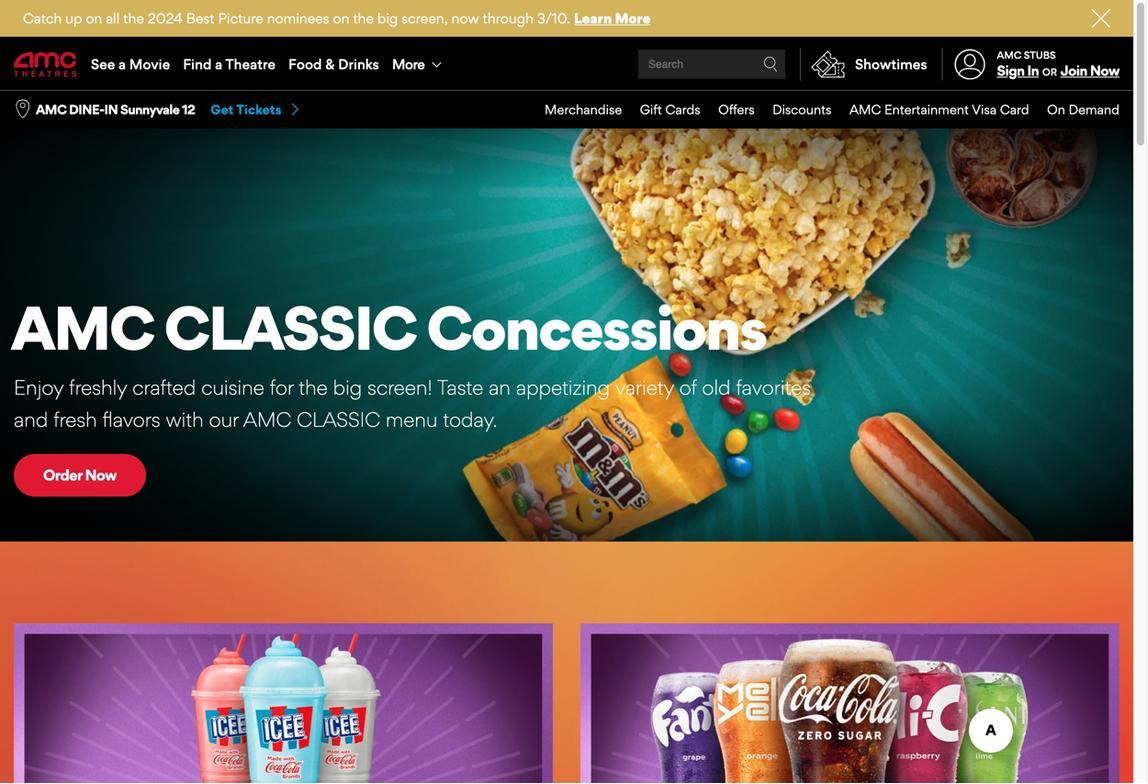 Task type: vqa. For each thing, say whether or not it's contained in the screenshot.
a associated with Theatre
yes



Task type: locate. For each thing, give the bounding box(es) containing it.
nominees
[[267, 10, 329, 27]]

icee image
[[14, 623, 553, 783]]

catch up on all the 2024 best picture nominees on the big screen, now through 3/10. learn more
[[23, 10, 651, 27]]

1 on from the left
[[86, 10, 102, 27]]

in
[[1027, 62, 1039, 79]]

demand
[[1069, 102, 1119, 118]]

through
[[483, 10, 534, 27]]

the right for
[[299, 375, 328, 400]]

a for theatre
[[215, 56, 222, 73]]

on
[[86, 10, 102, 27], [333, 10, 349, 27]]

for
[[270, 375, 293, 400]]

0 horizontal spatial on
[[86, 10, 102, 27]]

amc for amc classic concessions
[[11, 291, 153, 364]]

appetizing
[[516, 375, 610, 400]]

find a theatre link
[[176, 39, 282, 90]]

submit search icon image
[[763, 57, 778, 72]]

1 vertical spatial now
[[85, 466, 117, 484]]

classic inside the enjoy freshly crafted cuisine for the big screen! taste an appetizing variety of old favorites and fresh flavors with our amc classic menu today.
[[297, 407, 380, 432]]

1 horizontal spatial more
[[615, 10, 651, 27]]

join now button
[[1060, 62, 1119, 79]]

0 vertical spatial big
[[377, 10, 398, 27]]

menu down showtimes "image" at the right top of page
[[527, 91, 1119, 128]]

0 vertical spatial more
[[615, 10, 651, 27]]

a right the find
[[215, 56, 222, 73]]

find a theatre
[[183, 56, 276, 73]]

the up drinks
[[353, 10, 374, 27]]

0 vertical spatial classic
[[164, 291, 416, 364]]

amc inside amc stubs sign in or join now
[[997, 49, 1021, 61]]

1 horizontal spatial the
[[299, 375, 328, 400]]

learn
[[574, 10, 612, 27]]

1 vertical spatial more
[[392, 56, 425, 73]]

cuisine
[[201, 375, 264, 400]]

2 on from the left
[[333, 10, 349, 27]]

now inside order now "link"
[[85, 466, 117, 484]]

the
[[123, 10, 144, 27], [353, 10, 374, 27], [299, 375, 328, 400]]

entertainment
[[884, 102, 969, 118]]

amc
[[997, 49, 1021, 61], [849, 102, 881, 118], [36, 102, 67, 118], [11, 291, 153, 364], [243, 407, 291, 432]]

screen,
[[402, 10, 448, 27]]

classic
[[164, 291, 416, 364], [297, 407, 380, 432]]

learn more link
[[574, 10, 651, 27]]

amc logo image
[[14, 52, 78, 77], [14, 52, 78, 77]]

amc down for
[[243, 407, 291, 432]]

12
[[182, 102, 195, 118]]

0 horizontal spatial now
[[85, 466, 117, 484]]

big
[[377, 10, 398, 27], [333, 375, 362, 400]]

3/10.
[[537, 10, 570, 27]]

on demand link
[[1029, 91, 1119, 128]]

1 horizontal spatial now
[[1090, 62, 1119, 79]]

now
[[1090, 62, 1119, 79], [85, 466, 117, 484]]

our
[[209, 407, 238, 432]]

2 a from the left
[[215, 56, 222, 73]]

discounts
[[772, 102, 832, 118]]

get tickets link
[[211, 101, 302, 118]]

crafted
[[132, 375, 196, 400]]

amc for amc stubs sign in or join now
[[997, 49, 1021, 61]]

0 vertical spatial now
[[1090, 62, 1119, 79]]

a right see
[[118, 56, 126, 73]]

menu
[[0, 39, 1133, 90], [527, 91, 1119, 128]]

more right learn
[[615, 10, 651, 27]]

classic up for
[[164, 291, 416, 364]]

now
[[451, 10, 479, 27]]

merchandise link
[[527, 91, 622, 128]]

classic down screen! on the left of the page
[[297, 407, 380, 432]]

1 vertical spatial menu
[[527, 91, 1119, 128]]

up
[[65, 10, 82, 27]]

and
[[14, 407, 48, 432]]

0 horizontal spatial the
[[123, 10, 144, 27]]

dine-
[[69, 102, 104, 118]]

sunnyvale
[[120, 102, 179, 118]]

0 vertical spatial menu
[[0, 39, 1133, 90]]

amc for amc entertainment visa card
[[849, 102, 881, 118]]

amc left dine-
[[36, 102, 67, 118]]

big inside the enjoy freshly crafted cuisine for the big screen! taste an appetizing variety of old favorites and fresh flavors with our amc classic menu today.
[[333, 375, 362, 400]]

1 horizontal spatial big
[[377, 10, 398, 27]]

amc inside button
[[36, 102, 67, 118]]

sign
[[997, 62, 1024, 79]]

amc up sign
[[997, 49, 1021, 61]]

search the AMC website text field
[[646, 57, 763, 71]]

now right join
[[1090, 62, 1119, 79]]

a for movie
[[118, 56, 126, 73]]

on right the nominees
[[333, 10, 349, 27]]

0 horizontal spatial a
[[118, 56, 126, 73]]

0 horizontal spatial big
[[333, 375, 362, 400]]

get tickets
[[211, 102, 281, 118]]

big left screen,
[[377, 10, 398, 27]]

movie
[[129, 56, 170, 73]]

coke freestyle image
[[580, 623, 1119, 783]]

catch
[[23, 10, 62, 27]]

more down screen,
[[392, 56, 425, 73]]

amc up freshly
[[11, 291, 153, 364]]

see a movie link
[[84, 39, 176, 90]]

1 horizontal spatial a
[[215, 56, 222, 73]]

1 vertical spatial classic
[[297, 407, 380, 432]]

amc dine-in sunnyvale 12
[[36, 102, 195, 118]]

1 vertical spatial big
[[333, 375, 362, 400]]

see
[[91, 56, 115, 73]]

menu up merchandise link
[[0, 39, 1133, 90]]

sign in or join amc stubs element
[[942, 39, 1119, 90]]

gift
[[640, 102, 662, 118]]

of
[[679, 375, 697, 400]]

in
[[104, 102, 118, 118]]

amc down "showtimes" link
[[849, 102, 881, 118]]

more
[[615, 10, 651, 27], [392, 56, 425, 73]]

now inside amc stubs sign in or join now
[[1090, 62, 1119, 79]]

0 horizontal spatial more
[[392, 56, 425, 73]]

now right order in the left of the page
[[85, 466, 117, 484]]

food & drinks
[[288, 56, 379, 73]]

get
[[211, 102, 234, 118]]

big left screen! on the left of the page
[[333, 375, 362, 400]]

screen!
[[367, 375, 432, 400]]

1 a from the left
[[118, 56, 126, 73]]

1 horizontal spatial on
[[333, 10, 349, 27]]

old
[[702, 375, 731, 400]]

the right all
[[123, 10, 144, 27]]

a
[[118, 56, 126, 73], [215, 56, 222, 73]]

on left all
[[86, 10, 102, 27]]



Task type: describe. For each thing, give the bounding box(es) containing it.
2 horizontal spatial the
[[353, 10, 374, 27]]

best
[[186, 10, 215, 27]]

order now
[[43, 466, 117, 484]]

join
[[1060, 62, 1087, 79]]

user profile image
[[944, 49, 996, 80]]

&
[[325, 56, 335, 73]]

discounts link
[[755, 91, 832, 128]]

see a movie
[[91, 56, 170, 73]]

order
[[43, 466, 82, 484]]

offers link
[[700, 91, 755, 128]]

or
[[1042, 66, 1057, 78]]

more inside 'button'
[[392, 56, 425, 73]]

close this dialog image
[[1101, 727, 1119, 745]]

order now link
[[14, 454, 146, 497]]

all
[[106, 10, 120, 27]]

fresh
[[53, 407, 97, 432]]

merchandise
[[545, 102, 622, 118]]

today.
[[443, 407, 497, 432]]

freshly
[[69, 375, 127, 400]]

flavors
[[102, 407, 160, 432]]

amc classic concessions
[[11, 291, 766, 364]]

with
[[166, 407, 204, 432]]

amc entertainment visa card
[[849, 102, 1029, 118]]

the inside the enjoy freshly crafted cuisine for the big screen! taste an appetizing variety of old favorites and fresh flavors with our amc classic menu today.
[[299, 375, 328, 400]]

card
[[1000, 102, 1029, 118]]

taste
[[437, 375, 483, 400]]

food & drinks link
[[282, 39, 386, 90]]

menu containing more
[[0, 39, 1133, 90]]

menu containing merchandise
[[527, 91, 1119, 128]]

concessions
[[426, 291, 766, 364]]

offers
[[718, 102, 755, 118]]

amc for amc dine-in sunnyvale 12
[[36, 102, 67, 118]]

picture
[[218, 10, 263, 27]]

cards
[[665, 102, 700, 118]]

amc entertainment visa card link
[[832, 91, 1029, 128]]

enjoy freshly crafted cuisine for the big screen! taste an appetizing variety of old favorites and fresh flavors with our amc classic menu today.
[[14, 375, 811, 432]]

food
[[288, 56, 322, 73]]

variety
[[615, 375, 674, 400]]

showtimes
[[855, 56, 927, 73]]

on
[[1047, 102, 1065, 118]]

an
[[489, 375, 511, 400]]

sign in button
[[997, 62, 1039, 79]]

tickets
[[236, 102, 281, 118]]

theatre
[[225, 56, 276, 73]]

2024
[[148, 10, 183, 27]]

gift cards link
[[622, 91, 700, 128]]

favorites
[[736, 375, 811, 400]]

stubs
[[1024, 49, 1056, 61]]

enjoy
[[14, 375, 64, 400]]

showtimes image
[[801, 48, 855, 81]]

menu
[[386, 407, 438, 432]]

amc dine-in sunnyvale 12 button
[[36, 101, 195, 119]]

more button
[[386, 39, 452, 90]]

drinks
[[338, 56, 379, 73]]

on demand
[[1047, 102, 1119, 118]]

showtimes link
[[800, 48, 927, 81]]

visa
[[972, 102, 997, 118]]

amc inside the enjoy freshly crafted cuisine for the big screen! taste an appetizing variety of old favorites and fresh flavors with our amc classic menu today.
[[243, 407, 291, 432]]

gift cards
[[640, 102, 700, 118]]

amc stubs sign in or join now
[[997, 49, 1119, 79]]

find
[[183, 56, 212, 73]]



